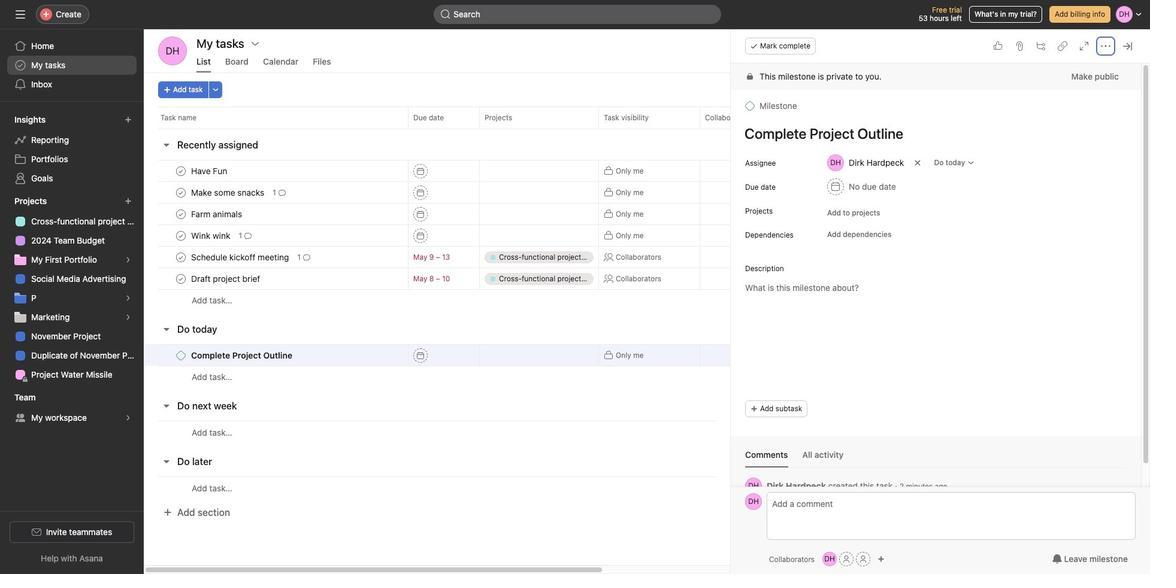 Task type: locate. For each thing, give the bounding box(es) containing it.
mark complete image for make some snacks cell
[[174, 186, 188, 200]]

4 task name text field from the top
[[189, 273, 264, 285]]

1 mark complete checkbox from the top
[[174, 164, 188, 178]]

more actions image
[[212, 86, 219, 94]]

task name text field inside have fun cell
[[189, 165, 231, 177]]

0 vertical spatial mark complete checkbox
[[174, 164, 188, 178]]

1 comment image
[[279, 189, 286, 196], [303, 254, 311, 261]]

1 mark complete image from the top
[[174, 186, 188, 200]]

task name text field inside schedule kickoff meeting cell
[[189, 251, 293, 263]]

1 vertical spatial mark complete checkbox
[[174, 186, 188, 200]]

0 vertical spatial mark complete image
[[174, 186, 188, 200]]

mark complete checkbox for task name text field within draft project brief 'cell'
[[174, 272, 188, 286]]

0 vertical spatial dh image
[[166, 37, 179, 65]]

list box
[[434, 5, 722, 24]]

0 horizontal spatial 1 comment image
[[279, 189, 286, 196]]

wink wink cell
[[144, 225, 408, 247]]

task name text field inside the wink wink cell
[[189, 230, 234, 242]]

1 horizontal spatial dh image
[[749, 494, 759, 511]]

mark complete image inside farm animals cell
[[174, 207, 188, 221]]

2 vertical spatial task name text field
[[189, 350, 296, 362]]

row
[[144, 107, 893, 129], [158, 128, 879, 129], [144, 160, 893, 182], [144, 182, 893, 204], [144, 203, 893, 225], [144, 225, 893, 247], [144, 246, 893, 269], [144, 268, 893, 290], [144, 290, 893, 312], [144, 345, 893, 367], [144, 366, 893, 388], [144, 421, 893, 444], [144, 477, 893, 500]]

mark complete image inside make some snacks cell
[[174, 186, 188, 200]]

4 mark complete checkbox from the top
[[174, 272, 188, 286]]

1 mark complete checkbox from the top
[[174, 207, 188, 221]]

linked projects for wink wink cell
[[480, 225, 599, 247]]

Task name text field
[[189, 187, 268, 199], [189, 230, 234, 242], [189, 350, 296, 362]]

attachments: add a file to this task, complete project outline image
[[1015, 41, 1025, 51]]

Mark complete checkbox
[[174, 207, 188, 221], [174, 229, 188, 243], [174, 250, 188, 265], [174, 272, 188, 286]]

task name text field for 1 comment image within the make some snacks cell
[[189, 187, 268, 199]]

mark complete image for the wink wink cell
[[174, 229, 188, 243]]

dh image
[[749, 478, 759, 495]]

task name text field inside draft project brief 'cell'
[[189, 273, 264, 285]]

1 comment image down have fun cell at top left
[[279, 189, 286, 196]]

2 mark complete image from the top
[[174, 207, 188, 221]]

close details image
[[1123, 41, 1133, 51]]

mark complete checkbox for have fun cell at top left
[[174, 164, 188, 178]]

mark complete checkbox inside make some snacks cell
[[174, 186, 188, 200]]

mark complete image inside have fun cell
[[174, 164, 188, 178]]

collapse task list for this group image
[[162, 140, 171, 150], [162, 457, 171, 467]]

tab list inside 'main content'
[[746, 449, 1128, 469]]

1 task name text field from the top
[[189, 187, 268, 199]]

0 vertical spatial collapse task list for this group image
[[162, 325, 171, 334]]

task name text field for 1 comment icon
[[189, 230, 234, 242]]

mark complete image
[[174, 164, 188, 178], [174, 207, 188, 221], [174, 250, 188, 265], [174, 272, 188, 286]]

0 horizontal spatial dh image
[[166, 37, 179, 65]]

mark complete checkbox inside schedule kickoff meeting cell
[[174, 250, 188, 265]]

mark complete checkbox for task name text field inside the farm animals cell
[[174, 207, 188, 221]]

mark complete checkbox inside draft project brief 'cell'
[[174, 272, 188, 286]]

2 horizontal spatial dh image
[[825, 553, 836, 567]]

completed milestone image
[[176, 351, 186, 361]]

0 vertical spatial 1 comment image
[[279, 189, 286, 196]]

mark complete image for have fun cell at top left
[[174, 164, 188, 178]]

1 vertical spatial task name text field
[[189, 230, 234, 242]]

3 task name text field from the top
[[189, 251, 293, 263]]

3 task name text field from the top
[[189, 350, 296, 362]]

0 vertical spatial collapse task list for this group image
[[162, 140, 171, 150]]

header do today tree grid
[[144, 345, 893, 388]]

dh image
[[166, 37, 179, 65], [749, 494, 759, 511], [825, 553, 836, 567]]

Task name text field
[[189, 165, 231, 177], [189, 208, 246, 220], [189, 251, 293, 263], [189, 273, 264, 285]]

2 task name text field from the top
[[189, 208, 246, 220]]

1 vertical spatial mark complete image
[[174, 229, 188, 243]]

1 mark complete image from the top
[[174, 164, 188, 178]]

2 mark complete image from the top
[[174, 229, 188, 243]]

main content
[[731, 64, 1142, 510]]

task name text field for mark complete image within the farm animals cell
[[189, 208, 246, 220]]

task name text field for mark complete image inside draft project brief 'cell'
[[189, 273, 264, 285]]

show options image
[[250, 39, 260, 49]]

task name text field inside make some snacks cell
[[189, 187, 268, 199]]

task name text field inside farm animals cell
[[189, 208, 246, 220]]

add subtask image
[[1037, 41, 1047, 51]]

1 horizontal spatial 1 comment image
[[303, 254, 311, 261]]

copy milestone link image
[[1059, 41, 1068, 51]]

Mark complete checkbox
[[174, 164, 188, 178], [174, 186, 188, 200]]

1 vertical spatial collapse task list for this group image
[[162, 402, 171, 411]]

1 vertical spatial 1 comment image
[[303, 254, 311, 261]]

collapse task list for this group image
[[162, 325, 171, 334], [162, 402, 171, 411]]

1 vertical spatial collapse task list for this group image
[[162, 457, 171, 467]]

4 mark complete image from the top
[[174, 272, 188, 286]]

2 mark complete checkbox from the top
[[174, 186, 188, 200]]

new insights image
[[125, 116, 132, 123]]

2 task name text field from the top
[[189, 230, 234, 242]]

tab list
[[746, 449, 1128, 469]]

hide sidebar image
[[16, 10, 25, 19]]

mark complete checkbox inside have fun cell
[[174, 164, 188, 178]]

teams element
[[0, 387, 144, 430]]

mark complete image
[[174, 186, 188, 200], [174, 229, 188, 243]]

2 mark complete checkbox from the top
[[174, 229, 188, 243]]

3 mark complete checkbox from the top
[[174, 250, 188, 265]]

draft project brief cell
[[144, 268, 408, 290]]

1 task name text field from the top
[[189, 165, 231, 177]]

0 vertical spatial task name text field
[[189, 187, 268, 199]]

mark complete checkbox inside farm animals cell
[[174, 207, 188, 221]]

1 collapse task list for this group image from the top
[[162, 325, 171, 334]]

isinverse image
[[441, 10, 451, 19]]

task name text field for mark complete image inside the have fun cell
[[189, 165, 231, 177]]

mark complete image inside draft project brief 'cell'
[[174, 272, 188, 286]]

1 vertical spatial dh image
[[749, 494, 759, 511]]

mark complete image for farm animals cell
[[174, 207, 188, 221]]

2 collapse task list for this group image from the top
[[162, 402, 171, 411]]

1 comment image up draft project brief 'cell'
[[303, 254, 311, 261]]

add or remove collaborators image
[[878, 556, 885, 563]]

3 mark complete image from the top
[[174, 250, 188, 265]]

header recently assigned tree grid
[[144, 160, 893, 312]]

2 collapse task list for this group image from the top
[[162, 457, 171, 467]]

1 comment image
[[245, 232, 252, 239]]



Task type: describe. For each thing, give the bounding box(es) containing it.
complete project outline cell
[[144, 345, 409, 367]]

Completed milestone checkbox
[[176, 351, 186, 361]]

complete project outline dialog
[[731, 29, 1151, 575]]

linked projects for make some snacks cell
[[480, 182, 599, 204]]

see details, marketing image
[[125, 314, 132, 321]]

Task Name text field
[[737, 120, 1128, 147]]

farm animals cell
[[144, 203, 408, 225]]

mark complete checkbox inside the wink wink cell
[[174, 229, 188, 243]]

have fun cell
[[144, 160, 408, 182]]

mark complete checkbox for task name text field inside the schedule kickoff meeting cell
[[174, 250, 188, 265]]

see details, p image
[[125, 295, 132, 302]]

make some snacks cell
[[144, 182, 408, 204]]

task name text field inside complete project outline cell
[[189, 350, 296, 362]]

see details, my first portfolio image
[[125, 257, 132, 264]]

mark complete image for schedule kickoff meeting cell
[[174, 250, 188, 265]]

new project or portfolio image
[[125, 198, 132, 205]]

main content inside complete project outline dialog
[[731, 64, 1142, 510]]

2 vertical spatial dh image
[[825, 553, 836, 567]]

full screen image
[[1080, 41, 1090, 51]]

remove assignee image
[[915, 159, 922, 167]]

schedule kickoff meeting cell
[[144, 246, 408, 269]]

insights element
[[0, 109, 144, 191]]

0 likes. click to like this task image
[[994, 41, 1003, 51]]

global element
[[0, 29, 144, 101]]

more actions for this task image
[[1102, 41, 1111, 51]]

see details, my workspace image
[[125, 415, 132, 422]]

1 comment image inside schedule kickoff meeting cell
[[303, 254, 311, 261]]

mark complete checkbox for make some snacks cell
[[174, 186, 188, 200]]

1 collapse task list for this group image from the top
[[162, 140, 171, 150]]

task name text field for schedule kickoff meeting cell mark complete image
[[189, 251, 293, 263]]

1 comment image inside make some snacks cell
[[279, 189, 286, 196]]

mark complete image for draft project brief 'cell'
[[174, 272, 188, 286]]

linked projects for have fun cell
[[480, 160, 599, 182]]

linked projects for farm animals cell
[[480, 203, 599, 225]]

projects element
[[0, 191, 144, 387]]



Task type: vqa. For each thing, say whether or not it's contained in the screenshot.
leftmost Done button
no



